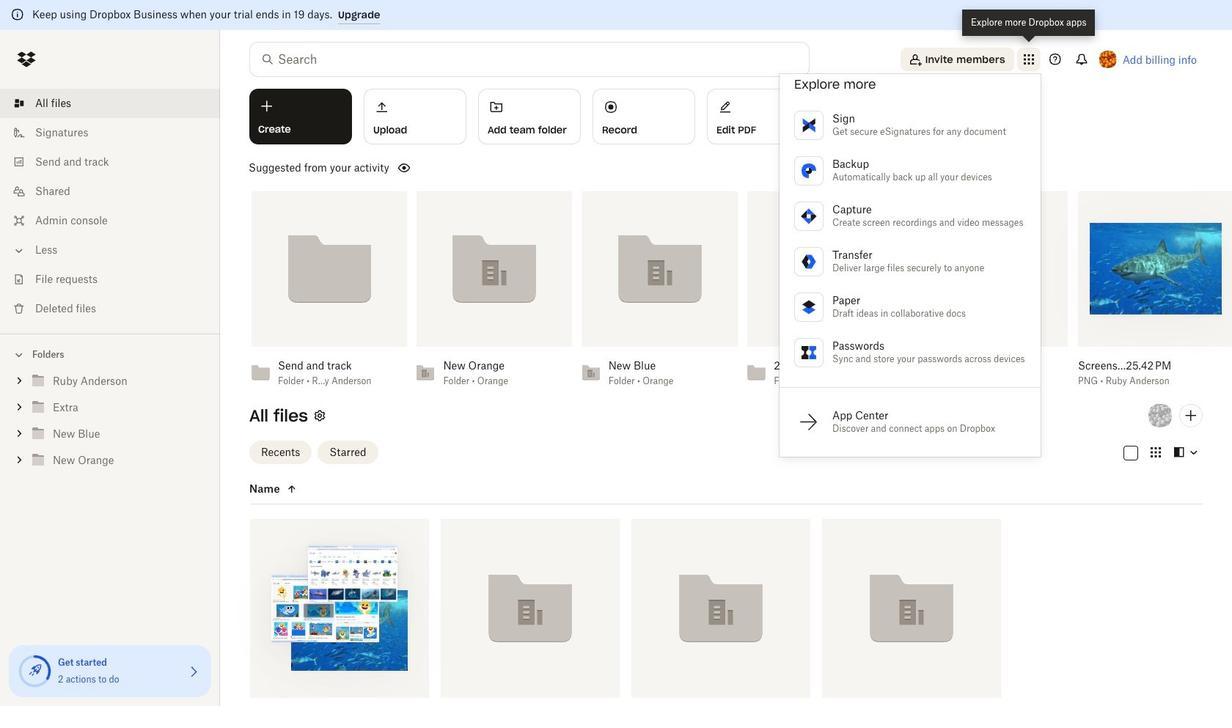 Task type: locate. For each thing, give the bounding box(es) containing it.
list
[[0, 80, 220, 334]]

list item
[[0, 89, 220, 118]]

team shared folder, extra row
[[435, 519, 620, 706]]

group
[[0, 365, 220, 485]]

less image
[[12, 244, 26, 258]]

add team members image
[[1183, 407, 1200, 425]]

team shared folder, new blue row
[[626, 519, 811, 706]]

alert
[[0, 0, 1232, 30]]



Task type: describe. For each thing, give the bounding box(es) containing it.
dropbox image
[[12, 45, 41, 74]]

team shared folder, new orange row
[[822, 519, 1001, 706]]

team member folder, ruby anderson row
[[244, 519, 429, 706]]



Task type: vqa. For each thing, say whether or not it's contained in the screenshot.
SEARCH IN FOLDER "DROPBOX" 'text field'
no



